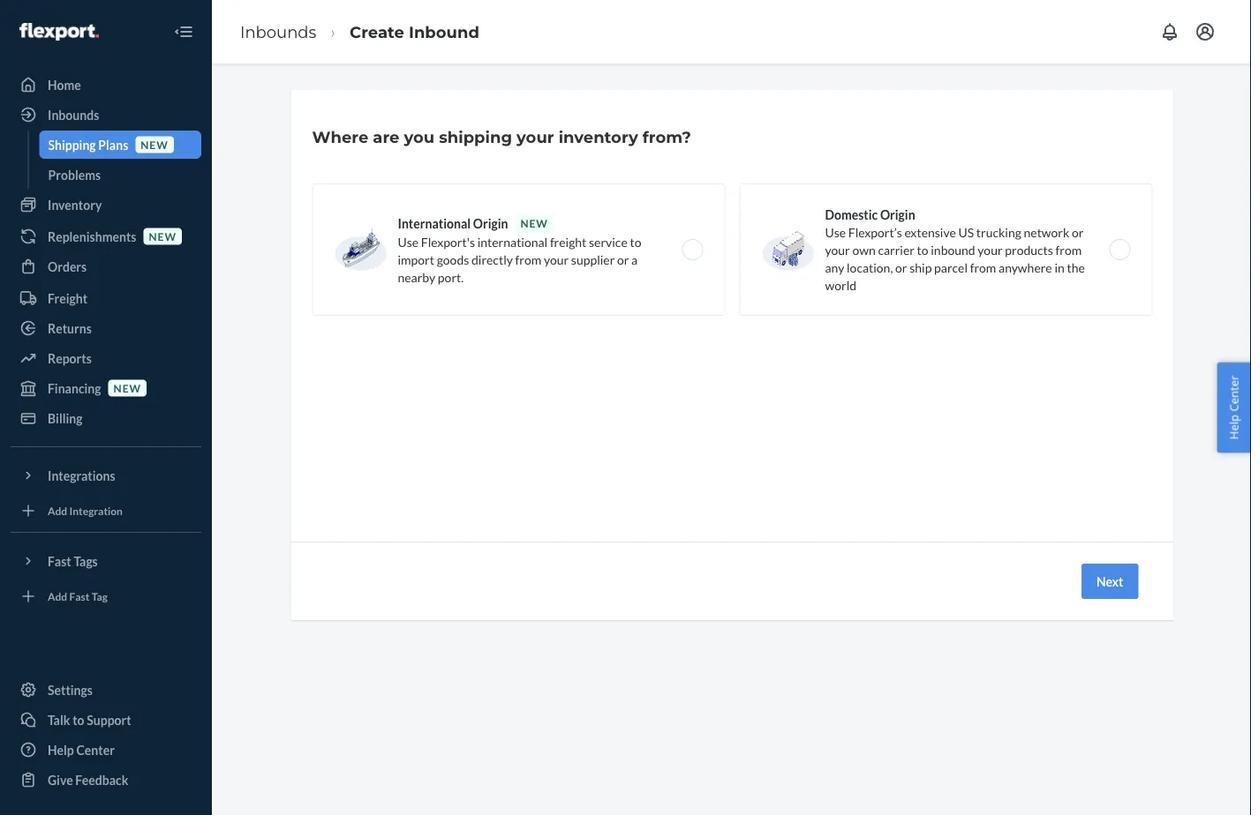 Task type: describe. For each thing, give the bounding box(es) containing it.
to inside 'domestic origin use flexport's extensive us trucking network or your own carrier to inbound your products from any location, or ship parcel from anywhere in the world'
[[917, 242, 929, 257]]

1 vertical spatial inbounds
[[48, 107, 99, 122]]

1 horizontal spatial or
[[895, 260, 907, 275]]

new for replenishments
[[149, 230, 177, 243]]

to inside the use flexport's international freight service to import goods directly from your supplier or a nearby port.
[[630, 234, 641, 249]]

problems
[[48, 167, 101, 182]]

inventory
[[48, 197, 102, 212]]

settings
[[48, 683, 93, 698]]

give
[[48, 773, 73, 788]]

create inbound
[[350, 22, 479, 41]]

home link
[[11, 71, 201, 99]]

replenishments
[[48, 229, 136, 244]]

us
[[958, 225, 974, 240]]

freight
[[48, 291, 87, 306]]

financing
[[48, 381, 101, 396]]

flexport's
[[848, 225, 902, 240]]

a
[[631, 252, 638, 267]]

talk to support
[[48, 713, 131, 728]]

fast tags
[[48, 554, 98, 569]]

the
[[1067, 260, 1085, 275]]

inventory link
[[11, 191, 201, 219]]

give feedback button
[[11, 766, 201, 795]]

fast inside add fast tag link
[[69, 590, 90, 603]]

1 vertical spatial help
[[48, 743, 74, 758]]

inbounds link inside breadcrumbs navigation
[[240, 22, 316, 41]]

add for add fast tag
[[48, 590, 67, 603]]

returns link
[[11, 314, 201, 343]]

use flexport's international freight service to import goods directly from your supplier or a nearby port.
[[398, 234, 641, 285]]

nearby
[[398, 270, 435, 285]]

create
[[350, 22, 404, 41]]

help center button
[[1217, 363, 1251, 453]]

inbound
[[931, 242, 975, 257]]

1 horizontal spatial from
[[970, 260, 996, 275]]

help inside button
[[1226, 415, 1242, 440]]

next button
[[1082, 564, 1139, 600]]

shipping
[[48, 137, 96, 152]]

orders link
[[11, 253, 201, 281]]

open notifications image
[[1159, 21, 1181, 42]]

are
[[373, 127, 399, 147]]

integrations
[[48, 468, 115, 483]]

your up any in the top of the page
[[825, 242, 850, 257]]

reports link
[[11, 344, 201, 373]]

integration
[[69, 505, 123, 517]]

create inbound link
[[350, 22, 479, 41]]

inbound
[[409, 22, 479, 41]]

in
[[1055, 260, 1065, 275]]

next
[[1097, 574, 1124, 589]]

tags
[[74, 554, 98, 569]]

tag
[[92, 590, 108, 603]]

you
[[404, 127, 435, 147]]

from?
[[643, 127, 691, 147]]

plans
[[98, 137, 128, 152]]

domestic origin use flexport's extensive us trucking network or your own carrier to inbound your products from any location, or ship parcel from anywhere in the world
[[825, 207, 1085, 293]]

add integration
[[48, 505, 123, 517]]

parcel
[[934, 260, 968, 275]]

add for add integration
[[48, 505, 67, 517]]

center inside button
[[1226, 376, 1242, 412]]

talk to support button
[[11, 706, 201, 735]]

international
[[398, 216, 471, 231]]

support
[[87, 713, 131, 728]]

where are you shipping your inventory from?
[[312, 127, 691, 147]]

feedback
[[75, 773, 128, 788]]

your down trucking
[[978, 242, 1003, 257]]

where
[[312, 127, 368, 147]]



Task type: vqa. For each thing, say whether or not it's contained in the screenshot.
― for BCI21321
no



Task type: locate. For each thing, give the bounding box(es) containing it.
your inside the use flexport's international freight service to import goods directly from your supplier or a nearby port.
[[544, 252, 569, 267]]

0 vertical spatial add
[[48, 505, 67, 517]]

inbounds
[[240, 22, 316, 41], [48, 107, 99, 122]]

new
[[141, 138, 168, 151], [520, 217, 548, 230], [149, 230, 177, 243], [114, 382, 141, 395]]

help center link
[[11, 736, 201, 765]]

to right talk
[[73, 713, 84, 728]]

use inside the use flexport's international freight service to import goods directly from your supplier or a nearby port.
[[398, 234, 419, 249]]

new right plans
[[141, 138, 168, 151]]

1 horizontal spatial center
[[1226, 376, 1242, 412]]

0 horizontal spatial center
[[76, 743, 115, 758]]

origin up flexport's
[[880, 207, 915, 222]]

from down the international
[[515, 252, 541, 267]]

orders
[[48, 259, 87, 274]]

1 vertical spatial add
[[48, 590, 67, 603]]

1 horizontal spatial inbounds link
[[240, 22, 316, 41]]

or right 'network'
[[1072, 225, 1084, 240]]

goods
[[437, 252, 469, 267]]

trucking
[[976, 225, 1021, 240]]

to
[[630, 234, 641, 249], [917, 242, 929, 257], [73, 713, 84, 728]]

or left a
[[617, 252, 629, 267]]

freight
[[550, 234, 587, 249]]

own
[[852, 242, 876, 257]]

home
[[48, 77, 81, 92]]

0 vertical spatial help
[[1226, 415, 1242, 440]]

network
[[1024, 225, 1070, 240]]

origin
[[880, 207, 915, 222], [473, 216, 508, 231]]

origin up the international
[[473, 216, 508, 231]]

settings link
[[11, 676, 201, 705]]

billing link
[[11, 404, 201, 433]]

use
[[825, 225, 846, 240], [398, 234, 419, 249]]

inventory
[[559, 127, 638, 147]]

add fast tag
[[48, 590, 108, 603]]

use down domestic
[[825, 225, 846, 240]]

problems link
[[39, 161, 201, 189]]

new up orders link
[[149, 230, 177, 243]]

1 horizontal spatial origin
[[880, 207, 915, 222]]

1 vertical spatial inbounds link
[[11, 101, 201, 129]]

1 horizontal spatial inbounds
[[240, 22, 316, 41]]

0 horizontal spatial to
[[73, 713, 84, 728]]

from up the
[[1056, 242, 1082, 257]]

talk
[[48, 713, 70, 728]]

freight link
[[11, 284, 201, 313]]

from
[[1056, 242, 1082, 257], [515, 252, 541, 267], [970, 260, 996, 275]]

2 horizontal spatial to
[[917, 242, 929, 257]]

fast left tags
[[48, 554, 71, 569]]

0 vertical spatial fast
[[48, 554, 71, 569]]

add
[[48, 505, 67, 517], [48, 590, 67, 603]]

ship
[[910, 260, 932, 275]]

your down freight
[[544, 252, 569, 267]]

0 horizontal spatial inbounds
[[48, 107, 99, 122]]

your right shipping
[[517, 127, 554, 147]]

2 horizontal spatial or
[[1072, 225, 1084, 240]]

open account menu image
[[1195, 21, 1216, 42]]

1 vertical spatial help center
[[48, 743, 115, 758]]

reports
[[48, 351, 92, 366]]

fast
[[48, 554, 71, 569], [69, 590, 90, 603]]

help center
[[1226, 376, 1242, 440], [48, 743, 115, 758]]

or down carrier on the top right
[[895, 260, 907, 275]]

add fast tag link
[[11, 583, 201, 611]]

1 add from the top
[[48, 505, 67, 517]]

0 horizontal spatial help
[[48, 743, 74, 758]]

integrations button
[[11, 462, 201, 490]]

0 vertical spatial inbounds link
[[240, 22, 316, 41]]

shipping plans
[[48, 137, 128, 152]]

origin inside 'domestic origin use flexport's extensive us trucking network or your own carrier to inbound your products from any location, or ship parcel from anywhere in the world'
[[880, 207, 915, 222]]

your
[[517, 127, 554, 147], [825, 242, 850, 257], [978, 242, 1003, 257], [544, 252, 569, 267]]

billing
[[48, 411, 83, 426]]

0 horizontal spatial or
[[617, 252, 629, 267]]

from inside the use flexport's international freight service to import goods directly from your supplier or a nearby port.
[[515, 252, 541, 267]]

flexport logo image
[[19, 23, 99, 41]]

1 vertical spatial fast
[[69, 590, 90, 603]]

returns
[[48, 321, 92, 336]]

2 add from the top
[[48, 590, 67, 603]]

domestic
[[825, 207, 878, 222]]

inbounds link
[[240, 22, 316, 41], [11, 101, 201, 129]]

0 horizontal spatial inbounds link
[[11, 101, 201, 129]]

new for financing
[[114, 382, 141, 395]]

close navigation image
[[173, 21, 194, 42]]

directly
[[471, 252, 513, 267]]

any
[[825, 260, 844, 275]]

0 horizontal spatial help center
[[48, 743, 115, 758]]

origin for domestic
[[880, 207, 915, 222]]

use up the import
[[398, 234, 419, 249]]

1 horizontal spatial to
[[630, 234, 641, 249]]

extensive
[[905, 225, 956, 240]]

1 vertical spatial center
[[76, 743, 115, 758]]

new for shipping plans
[[141, 138, 168, 151]]

port.
[[438, 270, 464, 285]]

0 horizontal spatial use
[[398, 234, 419, 249]]

0 vertical spatial help center
[[1226, 376, 1242, 440]]

0 horizontal spatial from
[[515, 252, 541, 267]]

import
[[398, 252, 434, 267]]

breadcrumbs navigation
[[226, 6, 493, 57]]

anywhere
[[999, 260, 1052, 275]]

use inside 'domestic origin use flexport's extensive us trucking network or your own carrier to inbound your products from any location, or ship parcel from anywhere in the world'
[[825, 225, 846, 240]]

supplier
[[571, 252, 615, 267]]

0 vertical spatial inbounds
[[240, 22, 316, 41]]

inbounds inside breadcrumbs navigation
[[240, 22, 316, 41]]

1 horizontal spatial help center
[[1226, 376, 1242, 440]]

flexport's
[[421, 234, 475, 249]]

origin for international
[[473, 216, 508, 231]]

fast inside fast tags dropdown button
[[48, 554, 71, 569]]

international origin
[[398, 216, 508, 231]]

1 horizontal spatial use
[[825, 225, 846, 240]]

add left the integration
[[48, 505, 67, 517]]

0 vertical spatial center
[[1226, 376, 1242, 412]]

world
[[825, 278, 857, 293]]

international
[[477, 234, 548, 249]]

help
[[1226, 415, 1242, 440], [48, 743, 74, 758]]

from right parcel
[[970, 260, 996, 275]]

add integration link
[[11, 497, 201, 525]]

products
[[1005, 242, 1053, 257]]

new for international origin
[[520, 217, 548, 230]]

help center inside button
[[1226, 376, 1242, 440]]

or inside the use flexport's international freight service to import goods directly from your supplier or a nearby port.
[[617, 252, 629, 267]]

center
[[1226, 376, 1242, 412], [76, 743, 115, 758]]

new down reports link
[[114, 382, 141, 395]]

to inside button
[[73, 713, 84, 728]]

service
[[589, 234, 628, 249]]

1 horizontal spatial help
[[1226, 415, 1242, 440]]

or
[[1072, 225, 1084, 240], [617, 252, 629, 267], [895, 260, 907, 275]]

new up the international
[[520, 217, 548, 230]]

to up ship
[[917, 242, 929, 257]]

shipping
[[439, 127, 512, 147]]

2 horizontal spatial from
[[1056, 242, 1082, 257]]

carrier
[[878, 242, 915, 257]]

0 horizontal spatial origin
[[473, 216, 508, 231]]

fast tags button
[[11, 547, 201, 576]]

add down fast tags
[[48, 590, 67, 603]]

to up a
[[630, 234, 641, 249]]

fast left tag
[[69, 590, 90, 603]]

location,
[[847, 260, 893, 275]]

give feedback
[[48, 773, 128, 788]]



